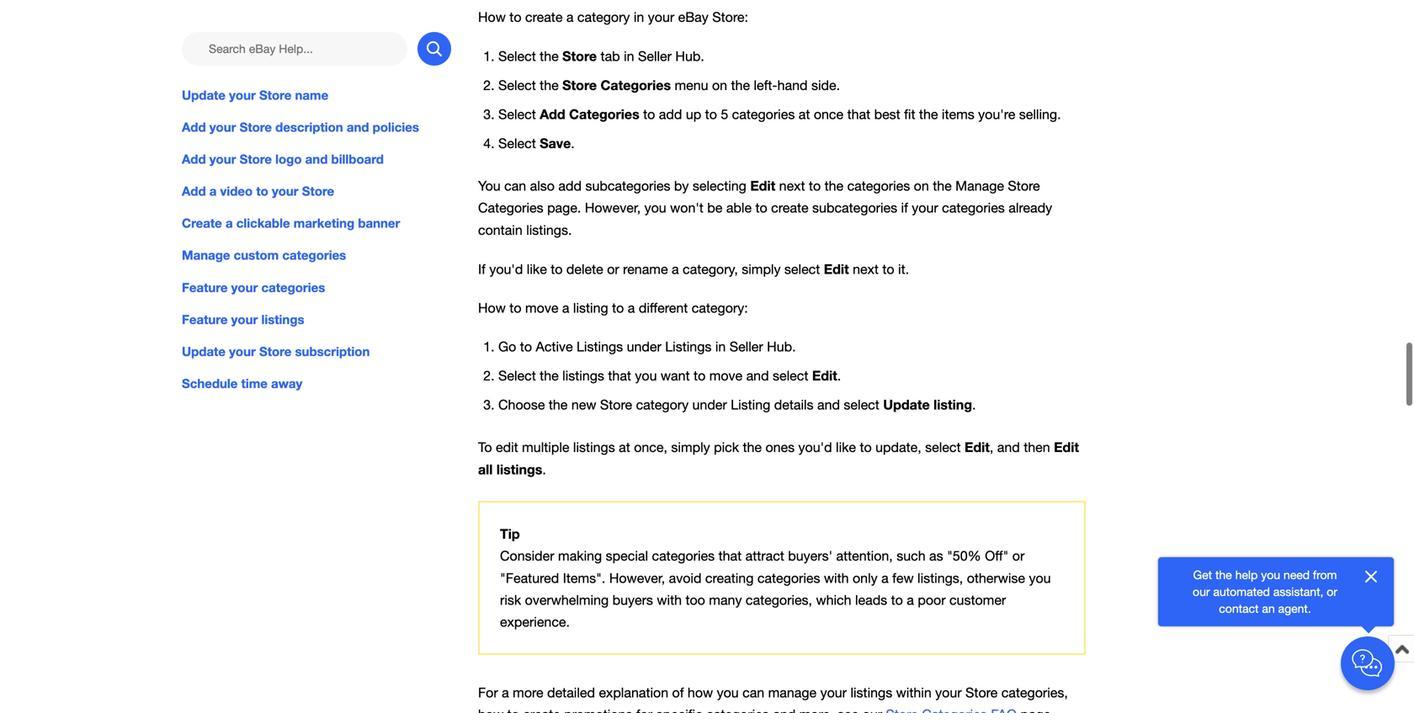 Task type: vqa. For each thing, say whether or not it's contained in the screenshot.
50%
no



Task type: locate. For each thing, give the bounding box(es) containing it.
store inside for a more detailed explanation of how you can manage your listings within your store categories, how to create promotions for specific categories and more, see our
[[966, 685, 998, 701]]

a up select the store tab in seller hub.
[[567, 9, 574, 25]]

the up the save on the top left
[[540, 78, 559, 93]]

0 horizontal spatial next
[[779, 178, 805, 194]]

0 horizontal spatial categories,
[[746, 592, 813, 608]]

add your store description and policies link
[[182, 118, 451, 136]]

store down update your store name on the left of the page
[[240, 120, 272, 135]]

1 select from the top
[[499, 48, 536, 64]]

0 vertical spatial like
[[527, 261, 547, 277]]

on inside select the store categories menu on the left-hand side.
[[712, 78, 728, 93]]

store inside add a video to your store link
[[302, 184, 334, 199]]

categories left already
[[942, 200, 1005, 216]]

if
[[901, 200, 908, 216]]

1 horizontal spatial our
[[1193, 585, 1211, 599]]

2 vertical spatial or
[[1327, 585, 1338, 599]]

your down the feature your categories on the top left of the page
[[231, 312, 258, 327]]

0 vertical spatial can
[[505, 178, 526, 194]]

you inside select the listings that you want to move and select edit .
[[635, 368, 657, 384]]

0 vertical spatial next
[[779, 178, 805, 194]]

update your
[[182, 88, 256, 103]]

. inside select the listings that you want to move and select edit .
[[838, 368, 841, 384]]

description
[[275, 120, 343, 135]]

however, down you can also add subcategories by selecting edit
[[585, 200, 641, 216]]

edit left it. at the top
[[824, 261, 849, 277]]

1 horizontal spatial next
[[853, 261, 879, 277]]

select for tab
[[499, 48, 536, 64]]

0 horizontal spatial at
[[619, 440, 631, 455]]

you'd inside to edit multiple listings at once, simply pick the ones you'd like to update, select edit ,
[[799, 440, 832, 455]]

categories down create a clickable marketing banner link
[[282, 248, 346, 263]]

store up away
[[259, 344, 292, 359]]

edit all listings
[[478, 439, 1080, 478]]

store inside the choose the new store category under listing details and select update listing .
[[600, 397, 633, 413]]

your down add your store logo and billboard
[[272, 184, 299, 199]]

left-
[[754, 78, 778, 93]]

the
[[540, 48, 559, 64], [540, 78, 559, 93], [731, 78, 750, 93], [919, 107, 938, 122], [825, 178, 844, 194], [933, 178, 952, 194], [540, 368, 559, 384], [549, 397, 568, 413], [743, 440, 762, 455], [1216, 568, 1233, 582]]

1 vertical spatial categories
[[569, 106, 640, 122]]

add
[[540, 106, 566, 122], [182, 120, 206, 135], [182, 152, 206, 167], [182, 184, 206, 199]]

simply right 'category,'
[[742, 261, 781, 277]]

select inside select the store categories menu on the left-hand side.
[[499, 78, 536, 93]]

. inside the choose the new store category under listing details and select update listing .
[[973, 397, 976, 413]]

select inside select add categories to add up to 5 categories at once that best fit the items you're selling.
[[499, 107, 536, 122]]

categories, inside the 'tip consider making special categories that attract buyers' attention, such as "50% off" or "featured items". however, avoid creating categories with only a few listings, otherwise you risk overwhelming buyers with too many categories, which leads to a poor customer experience.'
[[746, 592, 813, 608]]

2 how from the top
[[478, 300, 506, 316]]

0 vertical spatial move
[[525, 300, 559, 316]]

add for add your store description and policies
[[182, 120, 206, 135]]

the inside select add categories to add up to 5 categories at once that best fit the items you're selling.
[[919, 107, 938, 122]]

0 horizontal spatial listings
[[577, 339, 623, 355]]

select add categories to add up to 5 categories at once that best fit the items you're selling.
[[499, 106, 1062, 122]]

manage inside manage custom categories link
[[182, 248, 230, 263]]

add for add a video to your store
[[182, 184, 206, 199]]

create right the able
[[771, 200, 809, 216]]

move
[[525, 300, 559, 316], [710, 368, 743, 384]]

how
[[478, 9, 506, 25], [478, 300, 506, 316]]

categories
[[732, 107, 795, 122], [848, 178, 911, 194], [942, 200, 1005, 216], [282, 248, 346, 263], [261, 280, 325, 295], [652, 548, 715, 564], [758, 570, 821, 586], [707, 707, 769, 713]]

0 vertical spatial feature
[[182, 280, 228, 295]]

consider
[[500, 548, 555, 564]]

save
[[540, 135, 571, 151]]

4 select from the top
[[499, 136, 536, 151]]

delete
[[567, 261, 604, 277]]

listings
[[577, 339, 623, 355], [665, 339, 712, 355]]

if
[[478, 261, 486, 277]]

our right see
[[863, 707, 883, 713]]

listings for all
[[497, 462, 543, 478]]

move up the choose the new store category under listing details and select update listing .
[[710, 368, 743, 384]]

you'd right if
[[490, 261, 523, 277]]

go
[[499, 339, 516, 355]]

manage inside next to the categories on the manage store categories page. however, you won't be able to create subcategories if your categories already contain listings.
[[956, 178, 1005, 194]]

that down go to active listings under listings in seller hub.
[[608, 368, 632, 384]]

time
[[241, 376, 268, 391]]

from
[[1314, 568, 1338, 582]]

or inside get the help you need from our automated assistant, or contact an agent.
[[1327, 585, 1338, 599]]

3 select from the top
[[499, 107, 536, 122]]

store up already
[[1008, 178, 1041, 194]]

or
[[607, 261, 620, 277], [1013, 548, 1025, 564], [1327, 585, 1338, 599]]

a right the rename
[[672, 261, 679, 277]]

0 vertical spatial how
[[478, 9, 506, 25]]

add inside you can also add subcategories by selecting edit
[[559, 178, 582, 194]]

1 vertical spatial seller
[[730, 339, 764, 355]]

store down add your store logo and billboard "link"
[[302, 184, 334, 199]]

listings up update your store subscription
[[261, 312, 304, 327]]

listings up want
[[665, 339, 712, 355]]

1 horizontal spatial move
[[710, 368, 743, 384]]

the right get
[[1216, 568, 1233, 582]]

select up details
[[773, 368, 809, 384]]

store up add a video to your store
[[240, 152, 272, 167]]

next left it. at the top
[[853, 261, 879, 277]]

a left poor
[[907, 592, 914, 608]]

that up creating
[[719, 548, 742, 564]]

1 vertical spatial create
[[771, 200, 809, 216]]

0 horizontal spatial you'd
[[490, 261, 523, 277]]

add left up
[[659, 107, 682, 122]]

1 vertical spatial simply
[[671, 440, 710, 455]]

2 horizontal spatial or
[[1327, 585, 1338, 599]]

0 horizontal spatial simply
[[671, 440, 710, 455]]

0 vertical spatial add
[[659, 107, 682, 122]]

on down fit
[[914, 178, 929, 194]]

listings for the
[[563, 368, 605, 384]]

can right 'you' on the left of page
[[505, 178, 526, 194]]

1 vertical spatial how
[[478, 300, 506, 316]]

tip consider making special categories that attract buyers' attention, such as "50% off" or "featured items". however, avoid creating categories with only a few listings, otherwise you risk overwhelming buyers with too many categories, which leads to a poor customer experience.
[[500, 526, 1051, 630]]

2 feature from the top
[[182, 312, 228, 327]]

hub. up menu
[[676, 48, 705, 64]]

category inside the choose the new store category under listing details and select update listing .
[[636, 397, 689, 413]]

2 horizontal spatial that
[[848, 107, 871, 122]]

our down get
[[1193, 585, 1211, 599]]

automated
[[1214, 585, 1271, 599]]

1 horizontal spatial that
[[719, 548, 742, 564]]

1 horizontal spatial listings
[[665, 339, 712, 355]]

such
[[897, 548, 926, 564]]

select
[[785, 261, 820, 277], [773, 368, 809, 384], [844, 397, 880, 413], [926, 440, 961, 455]]

new
[[572, 397, 597, 413]]

categories inside select add categories to add up to 5 categories at once that best fit the items you're selling.
[[732, 107, 795, 122]]

1 vertical spatial you'd
[[799, 440, 832, 455]]

your inside add a video to your store link
[[272, 184, 299, 199]]

however, up buyers
[[610, 570, 665, 586]]

and
[[347, 120, 369, 135], [305, 152, 328, 167], [747, 368, 769, 384], [818, 397, 840, 413], [998, 440, 1020, 455], [773, 707, 796, 713]]

2 listings from the left
[[665, 339, 712, 355]]

0 vertical spatial subcategories
[[586, 178, 671, 194]]

0 horizontal spatial our
[[863, 707, 883, 713]]

listings inside feature your listings link
[[261, 312, 304, 327]]

1 how from the top
[[478, 9, 506, 25]]

1 horizontal spatial seller
[[730, 339, 764, 355]]

by
[[674, 178, 689, 194]]

0 vertical spatial our
[[1193, 585, 1211, 599]]

0 vertical spatial update
[[182, 344, 226, 359]]

the right pick
[[743, 440, 762, 455]]

you'd right ones
[[799, 440, 832, 455]]

the right fit
[[919, 107, 938, 122]]

add up page.
[[559, 178, 582, 194]]

your up feature your listings
[[231, 280, 258, 295]]

subcategories inside you can also add subcategories by selecting edit
[[586, 178, 671, 194]]

1 horizontal spatial on
[[914, 178, 929, 194]]

move inside select the listings that you want to move and select edit .
[[710, 368, 743, 384]]

choose
[[499, 397, 545, 413]]

1 vertical spatial categories,
[[1002, 685, 1068, 701]]

1 horizontal spatial under
[[693, 397, 727, 413]]

Search eBay Help... text field
[[182, 32, 408, 66]]

1 horizontal spatial or
[[1013, 548, 1025, 564]]

select
[[499, 48, 536, 64], [499, 78, 536, 93], [499, 107, 536, 122], [499, 136, 536, 151], [499, 368, 536, 384]]

categories down buyers'
[[758, 570, 821, 586]]

ebay
[[678, 9, 709, 25]]

simply
[[742, 261, 781, 277], [671, 440, 710, 455]]

1 vertical spatial add
[[559, 178, 582, 194]]

how
[[688, 685, 713, 701], [478, 707, 504, 713]]

pick
[[714, 440, 739, 455]]

0 horizontal spatial seller
[[638, 48, 672, 64]]

you down go to active listings under listings in seller hub.
[[635, 368, 657, 384]]

listings inside edit all listings
[[497, 462, 543, 478]]

feature up feature your listings
[[182, 280, 228, 295]]

a left video
[[209, 184, 217, 199]]

0 horizontal spatial on
[[712, 78, 728, 93]]

at left "once"
[[799, 107, 810, 122]]

edit up details
[[812, 368, 838, 384]]

1 vertical spatial can
[[743, 685, 765, 701]]

2 select from the top
[[499, 78, 536, 93]]

or inside if you'd like to delete or rename a category, simply select edit next to it.
[[607, 261, 620, 277]]

however,
[[585, 200, 641, 216], [610, 570, 665, 586]]

video
[[220, 184, 253, 199]]

your down update your
[[209, 120, 236, 135]]

category
[[578, 9, 630, 25], [636, 397, 689, 413]]

that inside the 'tip consider making special categories that attract buyers' attention, such as "50% off" or "featured items". however, avoid creating categories with only a few listings, otherwise you risk overwhelming buyers with too many categories, which leads to a poor customer experience.'
[[719, 548, 742, 564]]

feature for feature your listings
[[182, 312, 228, 327]]

your inside feature your listings link
[[231, 312, 258, 327]]

0 vertical spatial category
[[578, 9, 630, 25]]

items
[[942, 107, 975, 122]]

on right menu
[[712, 78, 728, 93]]

an
[[1263, 602, 1275, 616]]

up
[[686, 107, 702, 122]]

at inside to edit multiple listings at once, simply pick the ones you'd like to update, select edit ,
[[619, 440, 631, 455]]

like down listings.
[[527, 261, 547, 277]]

2 vertical spatial categories
[[478, 200, 544, 216]]

your right within
[[936, 685, 962, 701]]

category for how to create a category in your ebay store:
[[578, 9, 630, 25]]

categories
[[601, 77, 671, 93], [569, 106, 640, 122], [478, 200, 544, 216]]

next right "selecting"
[[779, 178, 805, 194]]

"50%
[[947, 548, 982, 564]]

feature your categories
[[182, 280, 325, 295]]

add inside "link"
[[182, 152, 206, 167]]

1 vertical spatial like
[[836, 440, 856, 455]]

0 horizontal spatial can
[[505, 178, 526, 194]]

select inside select the listings that you want to move and select edit .
[[499, 368, 536, 384]]

1 horizontal spatial categories,
[[1002, 685, 1068, 701]]

1 vertical spatial manage
[[182, 248, 230, 263]]

simply left pick
[[671, 440, 710, 455]]

you
[[478, 178, 501, 194]]

categories inside for a more detailed explanation of how you can manage your listings within your store categories, how to create promotions for specific categories and more, see our
[[707, 707, 769, 713]]

select down next to the categories on the manage store categories page. however, you won't be able to create subcategories if your categories already contain listings.
[[785, 261, 820, 277]]

store inside add your store description and policies link
[[240, 120, 272, 135]]

1 vertical spatial under
[[693, 397, 727, 413]]

5
[[721, 107, 729, 122]]

to
[[478, 440, 492, 455]]

1 horizontal spatial simply
[[742, 261, 781, 277]]

1 horizontal spatial like
[[836, 440, 856, 455]]

our
[[1193, 585, 1211, 599], [863, 707, 883, 713]]

1 horizontal spatial how
[[688, 685, 713, 701]]

go to active listings under listings in seller hub.
[[499, 339, 796, 355]]

feature for feature your categories
[[182, 280, 228, 295]]

a right for
[[502, 685, 509, 701]]

select up update,
[[844, 397, 880, 413]]

experience.
[[500, 614, 570, 630]]

0 horizontal spatial with
[[657, 592, 682, 608]]

store right new
[[600, 397, 633, 413]]

listings inside for a more detailed explanation of how you can manage your listings within your store categories, how to create promotions for specific categories and more, see our
[[851, 685, 893, 701]]

0 vertical spatial with
[[824, 570, 849, 586]]

how down for
[[478, 707, 504, 713]]

you right otherwise
[[1029, 570, 1051, 586]]

otherwise
[[967, 570, 1026, 586]]

1 vertical spatial on
[[914, 178, 929, 194]]

and up listing
[[747, 368, 769, 384]]

5 select from the top
[[499, 368, 536, 384]]

your inside add your store logo and billboard "link"
[[209, 152, 236, 167]]

0 vertical spatial however,
[[585, 200, 641, 216]]

update
[[182, 344, 226, 359], [884, 397, 930, 413]]

you inside the 'tip consider making special categories that attract buyers' attention, such as "50% off" or "featured items". however, avoid creating categories with only a few listings, otherwise you risk overwhelming buyers with too many categories, which leads to a poor customer experience.'
[[1029, 570, 1051, 586]]

0 vertical spatial you'd
[[490, 261, 523, 277]]

your up video
[[209, 152, 236, 167]]

select inside select the listings that you want to move and select edit .
[[773, 368, 809, 384]]

1 vertical spatial in
[[624, 48, 635, 64]]

create inside for a more detailed explanation of how you can manage your listings within your store categories, how to create promotions for specific categories and more, see our
[[523, 707, 561, 713]]

you right help
[[1262, 568, 1281, 582]]

our inside for a more detailed explanation of how you can manage your listings within your store categories, how to create promotions for specific categories and more, see our
[[863, 707, 883, 713]]

manage custom categories
[[182, 248, 346, 263]]

with left too
[[657, 592, 682, 608]]

under
[[627, 339, 662, 355], [693, 397, 727, 413]]

next inside next to the categories on the manage store categories page. however, you won't be able to create subcategories if your categories already contain listings.
[[779, 178, 805, 194]]

feature down the feature your categories on the top left of the page
[[182, 312, 228, 327]]

or down from
[[1327, 585, 1338, 599]]

1 horizontal spatial with
[[824, 570, 849, 586]]

and inside for a more detailed explanation of how you can manage your listings within your store categories, how to create promotions for specific categories and more, see our
[[773, 707, 796, 713]]

contain
[[478, 222, 523, 238]]

. inside select save .
[[571, 136, 575, 151]]

your inside next to the categories on the manage store categories page. however, you won't be able to create subcategories if your categories already contain listings.
[[912, 200, 939, 216]]

2 vertical spatial create
[[523, 707, 561, 713]]

select inside to edit multiple listings at once, simply pick the ones you'd like to update, select edit ,
[[926, 440, 961, 455]]

how right 'of'
[[688, 685, 713, 701]]

0 vertical spatial listing
[[573, 300, 609, 316]]

1 vertical spatial our
[[863, 707, 883, 713]]

1 vertical spatial subcategories
[[813, 200, 898, 216]]

category up select the store tab in seller hub.
[[578, 9, 630, 25]]

0 vertical spatial at
[[799, 107, 810, 122]]

add your store logo and billboard link
[[182, 150, 451, 169]]

select for categories
[[499, 78, 536, 93]]

0 vertical spatial manage
[[956, 178, 1005, 194]]

0 horizontal spatial how
[[478, 707, 504, 713]]

however, inside the 'tip consider making special categories that attract buyers' attention, such as "50% off" or "featured items". however, avoid creating categories with only a few listings, otherwise you risk overwhelming buyers with too many categories, which leads to a poor customer experience.'
[[610, 570, 665, 586]]

update up schedule
[[182, 344, 226, 359]]

in up select the store tab in seller hub.
[[634, 9, 644, 25]]

2 vertical spatial that
[[719, 548, 742, 564]]

category down select the listings that you want to move and select edit .
[[636, 397, 689, 413]]

you inside for a more detailed explanation of how you can manage your listings within your store categories, how to create promotions for specific categories and more, see our
[[717, 685, 739, 701]]

1 feature from the top
[[182, 280, 228, 295]]

1 horizontal spatial can
[[743, 685, 765, 701]]

select inside select the store tab in seller hub.
[[499, 48, 536, 64]]

add a video to your store
[[182, 184, 334, 199]]

1 horizontal spatial at
[[799, 107, 810, 122]]

listings.
[[526, 222, 572, 238]]

0 horizontal spatial subcategories
[[586, 178, 671, 194]]

away
[[271, 376, 303, 391]]

1 vertical spatial that
[[608, 368, 632, 384]]

0 horizontal spatial listing
[[573, 300, 609, 316]]

schedule time away
[[182, 376, 303, 391]]

seller down category:
[[730, 339, 764, 355]]

1 vertical spatial or
[[1013, 548, 1025, 564]]

create
[[525, 9, 563, 25], [771, 200, 809, 216], [523, 707, 561, 713]]

0 horizontal spatial that
[[608, 368, 632, 384]]

and inside "link"
[[305, 152, 328, 167]]

1 horizontal spatial you'd
[[799, 440, 832, 455]]

1 vertical spatial listing
[[934, 397, 973, 413]]

to inside the 'tip consider making special categories that attract buyers' attention, such as "50% off" or "featured items". however, avoid creating categories with only a few listings, otherwise you risk overwhelming buyers with too many categories, which leads to a poor customer experience.'
[[891, 592, 903, 608]]

it.
[[899, 261, 910, 277]]

under up select the listings that you want to move and select edit .
[[627, 339, 662, 355]]

select inside the choose the new store category under listing details and select update listing .
[[844, 397, 880, 413]]

or inside the 'tip consider making special categories that attract buyers' attention, such as "50% off" or "featured items". however, avoid creating categories with only a few listings, otherwise you risk overwhelming buyers with too many categories, which leads to a poor customer experience.'
[[1013, 548, 1025, 564]]

simply inside to edit multiple listings at once, simply pick the ones you'd like to update, select edit ,
[[671, 440, 710, 455]]

manage down create
[[182, 248, 230, 263]]

can left manage
[[743, 685, 765, 701]]

0 vertical spatial seller
[[638, 48, 672, 64]]

like left update,
[[836, 440, 856, 455]]

0 horizontal spatial hub.
[[676, 48, 705, 64]]

in down category:
[[716, 339, 726, 355]]

listings down new
[[573, 440, 615, 455]]

feature your categories link
[[182, 278, 451, 297]]

get
[[1194, 568, 1213, 582]]

how for how to move a listing to a different category:
[[478, 300, 506, 316]]

1 vertical spatial category
[[636, 397, 689, 413]]

edit right "then"
[[1054, 439, 1080, 455]]

1 horizontal spatial add
[[659, 107, 682, 122]]

1 horizontal spatial manage
[[956, 178, 1005, 194]]

next
[[779, 178, 805, 194], [853, 261, 879, 277]]

different
[[639, 300, 688, 316]]

manage down you're
[[956, 178, 1005, 194]]

category:
[[692, 300, 748, 316]]

0 vertical spatial categories,
[[746, 592, 813, 608]]

0 vertical spatial under
[[627, 339, 662, 355]]

subcategories left by
[[586, 178, 671, 194]]

listings,
[[918, 570, 964, 586]]

detailed
[[547, 685, 595, 701]]

only
[[853, 570, 878, 586]]

categories down left-
[[732, 107, 795, 122]]

that inside select the listings that you want to move and select edit .
[[608, 368, 632, 384]]

1 vertical spatial with
[[657, 592, 682, 608]]

listings up new
[[563, 368, 605, 384]]

select the store tab in seller hub.
[[499, 48, 705, 64]]

listings down edit at the left
[[497, 462, 543, 478]]

store inside update your store subscription link
[[259, 344, 292, 359]]

under inside the choose the new store category under listing details and select update listing .
[[693, 397, 727, 413]]

1 vertical spatial how
[[478, 707, 504, 713]]

a left different
[[628, 300, 635, 316]]

1 horizontal spatial hub.
[[767, 339, 796, 355]]

0 vertical spatial or
[[607, 261, 620, 277]]

your
[[648, 9, 675, 25], [209, 120, 236, 135], [209, 152, 236, 167], [272, 184, 299, 199], [912, 200, 939, 216], [231, 280, 258, 295], [231, 312, 258, 327], [229, 344, 256, 359], [821, 685, 847, 701], [936, 685, 962, 701]]

creating
[[706, 570, 754, 586]]

and right "logo" at the top
[[305, 152, 328, 167]]

1 vertical spatial move
[[710, 368, 743, 384]]

overwhelming
[[525, 592, 609, 608]]

you'd inside if you'd like to delete or rename a category, simply select edit next to it.
[[490, 261, 523, 277]]

at left once,
[[619, 440, 631, 455]]

with
[[824, 570, 849, 586], [657, 592, 682, 608]]

0 vertical spatial how
[[688, 685, 713, 701]]

0 horizontal spatial add
[[559, 178, 582, 194]]

and right details
[[818, 397, 840, 413]]

listings for your
[[261, 312, 304, 327]]

create down more
[[523, 707, 561, 713]]

listings
[[261, 312, 304, 327], [563, 368, 605, 384], [573, 440, 615, 455], [497, 462, 543, 478], [851, 685, 893, 701]]

you inside next to the categories on the manage store categories page. however, you won't be able to create subcategories if your categories already contain listings.
[[645, 200, 667, 216]]

update your store subscription link
[[182, 342, 451, 361]]

categories up 'contain'
[[478, 200, 544, 216]]

store inside "update your store name" link
[[259, 88, 292, 103]]

0 horizontal spatial manage
[[182, 248, 230, 263]]

the left new
[[549, 397, 568, 413]]

subcategories left if at the top of page
[[813, 200, 898, 216]]

"featured
[[500, 570, 559, 586]]

1 vertical spatial at
[[619, 440, 631, 455]]

1 vertical spatial however,
[[610, 570, 665, 586]]

like inside if you'd like to delete or rename a category, simply select edit next to it.
[[527, 261, 547, 277]]

or right off"
[[1013, 548, 1025, 564]]

listings inside select the listings that you want to move and select edit .
[[563, 368, 605, 384]]

hub.
[[676, 48, 705, 64], [767, 339, 796, 355]]



Task type: describe. For each thing, give the bounding box(es) containing it.
add your store logo and billboard
[[182, 152, 384, 167]]

like inside to edit multiple listings at once, simply pick the ones you'd like to update, select edit ,
[[836, 440, 856, 455]]

0 vertical spatial create
[[525, 9, 563, 25]]

schedule
[[182, 376, 238, 391]]

1 horizontal spatial listing
[[934, 397, 973, 413]]

on inside next to the categories on the manage store categories page. however, you won't be able to create subcategories if your categories already contain listings.
[[914, 178, 929, 194]]

to inside select the listings that you want to move and select edit .
[[694, 368, 706, 384]]

the inside select the listings that you want to move and select edit .
[[540, 368, 559, 384]]

explanation
[[599, 685, 669, 701]]

you inside get the help you need from our automated assistant, or contact an agent.
[[1262, 568, 1281, 582]]

billboard
[[331, 152, 384, 167]]

manage custom categories link
[[182, 246, 451, 265]]

and inside select the listings that you want to move and select edit .
[[747, 368, 769, 384]]

your left the ebay
[[648, 9, 675, 25]]

edit
[[496, 440, 518, 455]]

simply inside if you'd like to delete or rename a category, simply select edit next to it.
[[742, 261, 781, 277]]

2 vertical spatial in
[[716, 339, 726, 355]]

and inside the choose the new store category under listing details and select update listing .
[[818, 397, 840, 413]]

all
[[478, 462, 493, 478]]

to inside for a more detailed explanation of how you can manage your listings within your store categories, how to create promotions for specific categories and more, see our
[[507, 707, 519, 713]]

subscription
[[295, 344, 370, 359]]

within
[[897, 685, 932, 701]]

add inside select add categories to add up to 5 categories at once that best fit the items you're selling.
[[659, 107, 682, 122]]

get the help you need from our automated assistant, or contact an agent. tooltip
[[1186, 567, 1346, 617]]

promotions
[[564, 707, 633, 713]]

1 vertical spatial hub.
[[767, 339, 796, 355]]

hand
[[778, 78, 808, 93]]

update,
[[876, 440, 922, 455]]

add for add your store logo and billboard
[[182, 152, 206, 167]]

for a more detailed explanation of how you can manage your listings within your store categories, how to create promotions for specific categories and more, see our
[[478, 685, 1068, 713]]

your inside feature your categories link
[[231, 280, 258, 295]]

select inside if you'd like to delete or rename a category, simply select edit next to it.
[[785, 261, 820, 277]]

select inside select save .
[[499, 136, 536, 151]]

feature your listings
[[182, 312, 304, 327]]

a inside for a more detailed explanation of how you can manage your listings within your store categories, how to create promotions for specific categories and more, see our
[[502, 685, 509, 701]]

how to move a listing to a different category:
[[478, 300, 748, 316]]

however, inside next to the categories on the manage store categories page. however, you won't be able to create subcategories if your categories already contain listings.
[[585, 200, 641, 216]]

the inside to edit multiple listings at once, simply pick the ones you'd like to update, select edit ,
[[743, 440, 762, 455]]

items".
[[563, 570, 606, 586]]

categories up avoid on the bottom left of the page
[[652, 548, 715, 564]]

and up billboard
[[347, 120, 369, 135]]

can inside for a more detailed explanation of how you can manage your listings within your store categories, how to create promotions for specific categories and more, see our
[[743, 685, 765, 701]]

contact
[[1220, 602, 1259, 616]]

0 horizontal spatial update
[[182, 344, 226, 359]]

1 horizontal spatial update
[[884, 397, 930, 413]]

schedule time away link
[[182, 374, 451, 393]]

that inside select add categories to add up to 5 categories at once that best fit the items you're selling.
[[848, 107, 871, 122]]

special
[[606, 548, 648, 564]]

making
[[558, 548, 602, 564]]

edit left and then
[[965, 439, 990, 455]]

multiple
[[522, 440, 570, 455]]

manage
[[769, 685, 817, 701]]

categories inside next to the categories on the manage store categories page. however, you won't be able to create subcategories if your categories already contain listings.
[[478, 200, 544, 216]]

then
[[1024, 440, 1051, 455]]

listings inside to edit multiple listings at once, simply pick the ones you'd like to update, select edit ,
[[573, 440, 615, 455]]

risk
[[500, 592, 521, 608]]

1 listings from the left
[[577, 339, 623, 355]]

a left the few
[[882, 570, 889, 586]]

the left left-
[[731, 78, 750, 93]]

details
[[775, 397, 814, 413]]

logo
[[275, 152, 302, 167]]

next inside if you'd like to delete or rename a category, simply select edit next to it.
[[853, 261, 879, 277]]

off"
[[985, 548, 1009, 564]]

won't
[[670, 200, 704, 216]]

can inside you can also add subcategories by selecting edit
[[505, 178, 526, 194]]

0 vertical spatial in
[[634, 9, 644, 25]]

buyers'
[[788, 548, 833, 564]]

active
[[536, 339, 573, 355]]

attention,
[[837, 548, 893, 564]]

of
[[672, 685, 684, 701]]

the inside select the store tab in seller hub.
[[540, 48, 559, 64]]

get the help you need from our automated assistant, or contact an agent.
[[1193, 568, 1338, 616]]

a inside if you'd like to delete or rename a category, simply select edit next to it.
[[672, 261, 679, 277]]

how for how to create a category in your ebay store:
[[478, 9, 506, 25]]

0 vertical spatial categories
[[601, 77, 671, 93]]

menu
[[675, 78, 709, 93]]

able
[[727, 200, 752, 216]]

store:
[[713, 9, 749, 25]]

categories down manage custom categories link
[[261, 280, 325, 295]]

the down "once"
[[825, 178, 844, 194]]

fit
[[905, 107, 916, 122]]

the down items
[[933, 178, 952, 194]]

categories, inside for a more detailed explanation of how you can manage your listings within your store categories, how to create promotions for specific categories and more, see our
[[1002, 685, 1068, 701]]

create a clickable marketing banner
[[182, 216, 400, 231]]

store down select the store tab in seller hub.
[[563, 77, 597, 93]]

for
[[478, 685, 498, 701]]

choose the new store category under listing details and select update listing .
[[499, 397, 976, 413]]

subcategories inside next to the categories on the manage store categories page. however, you won't be able to create subcategories if your categories already contain listings.
[[813, 200, 898, 216]]

a right create
[[226, 216, 233, 231]]

custom
[[234, 248, 279, 263]]

banner
[[358, 216, 400, 231]]

attract
[[746, 548, 785, 564]]

select for that
[[499, 368, 536, 384]]

leads
[[856, 592, 888, 608]]

agent.
[[1279, 602, 1312, 616]]

select for to
[[499, 107, 536, 122]]

category for choose the new store category under listing details and select update listing .
[[636, 397, 689, 413]]

categories up if at the top of page
[[848, 178, 911, 194]]

clickable
[[236, 216, 290, 231]]

update your store subscription
[[182, 344, 370, 359]]

and right ,
[[998, 440, 1020, 455]]

edit inside edit all listings
[[1054, 439, 1080, 455]]

hub. inside select the store tab in seller hub.
[[676, 48, 705, 64]]

poor
[[918, 592, 946, 608]]

buyers
[[613, 592, 653, 608]]

how to create a category in your ebay store:
[[478, 9, 749, 25]]

your inside add your store description and policies link
[[209, 120, 236, 135]]

add your store description and policies
[[182, 120, 419, 135]]

few
[[893, 570, 914, 586]]

policies
[[373, 120, 419, 135]]

side.
[[812, 78, 840, 93]]

your inside update your store subscription link
[[229, 344, 256, 359]]

your up see
[[821, 685, 847, 701]]

store left tab
[[563, 48, 597, 64]]

store inside add your store logo and billboard "link"
[[240, 152, 272, 167]]

to edit multiple listings at once, simply pick the ones you'd like to update, select edit ,
[[478, 439, 994, 455]]

a up the active
[[562, 300, 570, 316]]

store inside next to the categories on the manage store categories page. however, you won't be able to create subcategories if your categories already contain listings.
[[1008, 178, 1041, 194]]

more,
[[800, 707, 834, 713]]

in inside select the store tab in seller hub.
[[624, 48, 635, 64]]

and then
[[998, 440, 1054, 455]]

create inside next to the categories on the manage store categories page. however, you won't be able to create subcategories if your categories already contain listings.
[[771, 200, 809, 216]]

as
[[930, 548, 944, 564]]

selling.
[[1020, 107, 1062, 122]]

be
[[708, 200, 723, 216]]

select the store categories menu on the left-hand side.
[[499, 77, 840, 93]]

already
[[1009, 200, 1053, 216]]

the inside the choose the new store category under listing details and select update listing .
[[549, 397, 568, 413]]

our inside get the help you need from our automated assistant, or contact an agent.
[[1193, 585, 1211, 599]]

the inside get the help you need from our automated assistant, or contact an agent.
[[1216, 568, 1233, 582]]

select save .
[[499, 135, 575, 151]]

assistant,
[[1274, 585, 1324, 599]]

at inside select add categories to add up to 5 categories at once that best fit the items you're selling.
[[799, 107, 810, 122]]

category,
[[683, 261, 738, 277]]

need
[[1284, 568, 1310, 582]]

also
[[530, 178, 555, 194]]

to inside to edit multiple listings at once, simply pick the ones you'd like to update, select edit ,
[[860, 440, 872, 455]]

specific
[[656, 707, 703, 713]]

edit up the able
[[751, 178, 776, 194]]

0 horizontal spatial under
[[627, 339, 662, 355]]

for
[[637, 707, 653, 713]]

best
[[875, 107, 901, 122]]

see
[[838, 707, 859, 713]]

next to the categories on the manage store categories page. however, you won't be able to create subcategories if your categories already contain listings.
[[478, 178, 1053, 238]]

create
[[182, 216, 222, 231]]

update your store name link
[[182, 86, 451, 104]]

seller inside select the store tab in seller hub.
[[638, 48, 672, 64]]

too
[[686, 592, 706, 608]]

tip
[[500, 526, 520, 542]]



